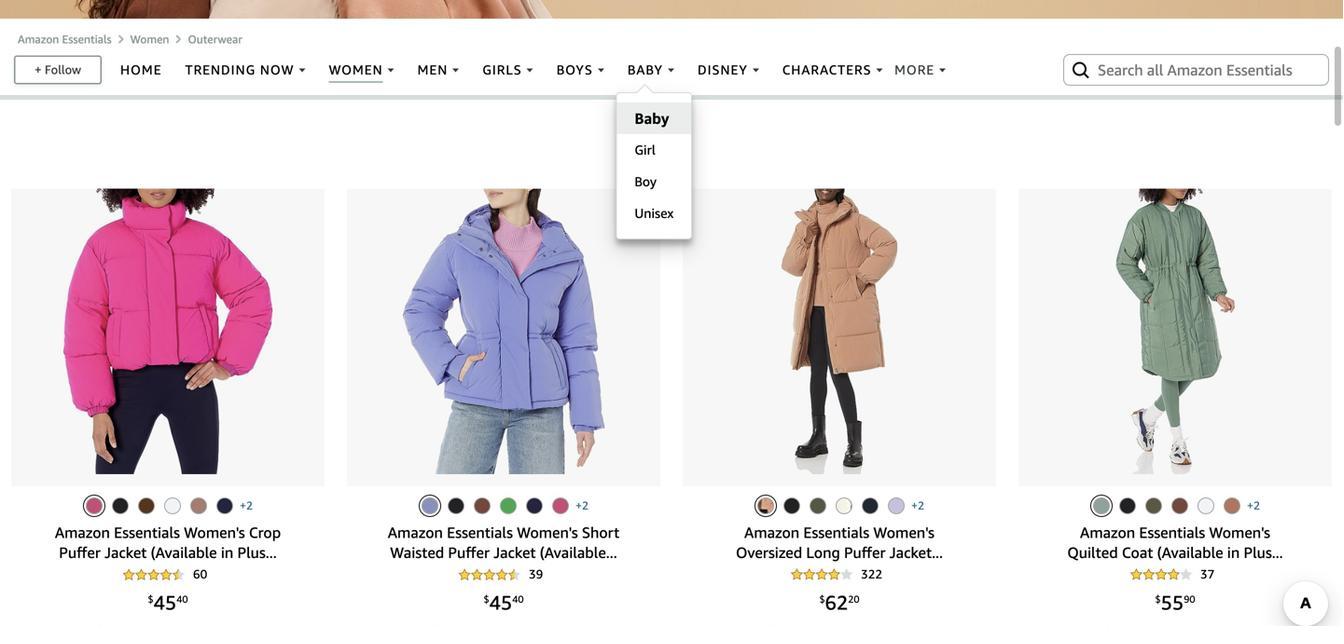 Task type: describe. For each thing, give the bounding box(es) containing it.
+2 for 322
[[911, 500, 924, 513]]

+2 for 60
[[240, 500, 253, 513]]

37
[[1200, 568, 1215, 582]]

40 for 39
[[512, 594, 524, 606]]

2 navy image from the left
[[526, 498, 543, 515]]

amazon essentials women's quilted coat (available in plus size) image
[[1116, 189, 1235, 475]]

neon pink image
[[552, 498, 569, 515]]

women link
[[130, 33, 169, 46]]

322
[[861, 568, 882, 582]]

+
[[34, 62, 42, 77]]

20
[[848, 594, 860, 606]]

90
[[1184, 594, 1195, 606]]

navy image
[[862, 498, 879, 515]]

follow
[[45, 62, 81, 77]]

2 light brown image from the left
[[1224, 498, 1241, 515]]

+2 link for 60
[[240, 498, 253, 515]]

amazon essentials women's oversized long puffer jacket (available in plus size) image
[[781, 189, 898, 475]]

Search all Amazon Essentials search field
[[1098, 54, 1298, 86]]

purple image
[[888, 498, 905, 515]]

women
[[130, 33, 169, 46]]

amazon essentials link
[[18, 33, 112, 46]]

60
[[193, 568, 207, 582]]

1 light brown image from the left
[[190, 498, 207, 515]]

1 eggshell white image from the left
[[836, 498, 852, 515]]

2 deep brown image from the left
[[1171, 498, 1188, 515]]

55
[[1161, 591, 1184, 615]]

purple blue image
[[422, 498, 438, 515]]

$ 45 40 for 39
[[484, 591, 524, 615]]

$ for 37
[[1155, 594, 1161, 606]]

amazon essentials
[[18, 33, 112, 46]]

$ 55 90
[[1155, 591, 1195, 615]]

+ follow button
[[15, 57, 100, 83]]

$ for 60
[[148, 594, 154, 606]]

black image for 45
[[448, 498, 464, 515]]

deep brown image
[[138, 498, 155, 515]]

+2 for 39
[[575, 500, 589, 513]]

outerwear
[[188, 33, 242, 46]]



Task type: locate. For each thing, give the bounding box(es) containing it.
3 $ from the left
[[819, 594, 825, 606]]

black image for 62
[[783, 498, 800, 515]]

2 eggshell white image from the left
[[1198, 498, 1214, 515]]

navy image right eggshell white image
[[216, 498, 233, 515]]

0 horizontal spatial $ 45 40
[[148, 591, 188, 615]]

2 40 from the left
[[512, 594, 524, 606]]

2 black image from the left
[[1119, 498, 1136, 515]]

$ for 322
[[819, 594, 825, 606]]

0 horizontal spatial black image
[[448, 498, 464, 515]]

$ 45 40 for 60
[[148, 591, 188, 615]]

navy image right green 'image'
[[526, 498, 543, 515]]

40 for 60
[[176, 594, 188, 606]]

1 horizontal spatial $ 45 40
[[484, 591, 524, 615]]

0 horizontal spatial deep brown image
[[474, 498, 491, 515]]

light brown image
[[757, 498, 774, 515]]

0 horizontal spatial light brown image
[[190, 498, 207, 515]]

1 black image from the left
[[448, 498, 464, 515]]

black image
[[112, 498, 129, 515], [1119, 498, 1136, 515]]

+2 link for 322
[[911, 498, 924, 515]]

1 horizontal spatial navy image
[[526, 498, 543, 515]]

black image left dark olive image
[[783, 498, 800, 515]]

0 horizontal spatial black image
[[112, 498, 129, 515]]

2 $ 45 40 from the left
[[484, 591, 524, 615]]

45 for 60
[[154, 591, 176, 615]]

2 $ from the left
[[484, 594, 489, 606]]

1 deep brown image from the left
[[474, 498, 491, 515]]

2 black image from the left
[[783, 498, 800, 515]]

deep brown image
[[474, 498, 491, 515], [1171, 498, 1188, 515]]

4 $ from the left
[[1155, 594, 1161, 606]]

$ inside $ 62 20
[[819, 594, 825, 606]]

green image
[[500, 498, 517, 515]]

black image
[[448, 498, 464, 515], [783, 498, 800, 515]]

black image right "sage green" icon
[[1119, 498, 1136, 515]]

dark olive image
[[1145, 498, 1162, 515]]

+2 link for 37
[[1247, 498, 1260, 515]]

+2 link
[[240, 498, 253, 515], [575, 498, 589, 515], [911, 498, 924, 515], [1247, 498, 1260, 515]]

amazon
[[18, 33, 59, 46]]

39
[[529, 568, 543, 582]]

1 +2 link from the left
[[240, 498, 253, 515]]

deep brown image right dark olive icon
[[1171, 498, 1188, 515]]

black image left deep brown icon
[[112, 498, 129, 515]]

amazon essentials women's short waisted puffer jacket (available in plus size) image
[[402, 189, 605, 475]]

0 horizontal spatial 45
[[154, 591, 176, 615]]

1 horizontal spatial eggshell white image
[[1198, 498, 1214, 515]]

62
[[825, 591, 848, 615]]

1 +2 from the left
[[240, 500, 253, 513]]

2 45 from the left
[[489, 591, 512, 615]]

4 +2 from the left
[[1247, 500, 1260, 513]]

1 45 from the left
[[154, 591, 176, 615]]

$
[[148, 594, 154, 606], [484, 594, 489, 606], [819, 594, 825, 606], [1155, 594, 1161, 606]]

neon pink image
[[86, 498, 103, 515]]

40
[[176, 594, 188, 606], [512, 594, 524, 606]]

eggshell white image right dark olive icon
[[1198, 498, 1214, 515]]

45 for 39
[[489, 591, 512, 615]]

+2
[[240, 500, 253, 513], [575, 500, 589, 513], [911, 500, 924, 513], [1247, 500, 1260, 513]]

$ inside $ 55 90
[[1155, 594, 1161, 606]]

0 horizontal spatial 40
[[176, 594, 188, 606]]

eggshell white image
[[836, 498, 852, 515], [1198, 498, 1214, 515]]

eggshell white image left navy image
[[836, 498, 852, 515]]

1 horizontal spatial 40
[[512, 594, 524, 606]]

0 horizontal spatial navy image
[[216, 498, 233, 515]]

black image right purple blue icon
[[448, 498, 464, 515]]

+2 link for 39
[[575, 498, 589, 515]]

1 horizontal spatial light brown image
[[1224, 498, 1241, 515]]

light brown image right dark olive icon
[[1224, 498, 1241, 515]]

dark olive image
[[810, 498, 826, 515]]

light brown image right eggshell white image
[[190, 498, 207, 515]]

$ for 39
[[484, 594, 489, 606]]

essentials
[[62, 33, 112, 46]]

search image
[[1070, 59, 1092, 81]]

$ 62 20
[[819, 591, 860, 615]]

2 +2 link from the left
[[575, 498, 589, 515]]

black image for 55
[[1119, 498, 1136, 515]]

2 +2 from the left
[[575, 500, 589, 513]]

amazon essentials women's crop puffer jacket (available in plus size) image
[[63, 189, 273, 475]]

+ follow
[[34, 62, 81, 77]]

1 40 from the left
[[176, 594, 188, 606]]

1 horizontal spatial black image
[[783, 498, 800, 515]]

3 +2 link from the left
[[911, 498, 924, 515]]

deep brown image left green 'image'
[[474, 498, 491, 515]]

3 +2 from the left
[[911, 500, 924, 513]]

light brown image
[[190, 498, 207, 515], [1224, 498, 1241, 515]]

0 horizontal spatial eggshell white image
[[836, 498, 852, 515]]

1 horizontal spatial deep brown image
[[1171, 498, 1188, 515]]

sage green image
[[1093, 498, 1110, 515]]

1 black image from the left
[[112, 498, 129, 515]]

$ 45 40
[[148, 591, 188, 615], [484, 591, 524, 615]]

navy image
[[216, 498, 233, 515], [526, 498, 543, 515]]

1 $ 45 40 from the left
[[148, 591, 188, 615]]

outerwear link
[[188, 33, 242, 46]]

+2 for 37
[[1247, 500, 1260, 513]]

black image for 45
[[112, 498, 129, 515]]

45
[[154, 591, 176, 615], [489, 591, 512, 615]]

1 $ from the left
[[148, 594, 154, 606]]

eggshell white image
[[164, 498, 181, 515]]

1 navy image from the left
[[216, 498, 233, 515]]

1 horizontal spatial black image
[[1119, 498, 1136, 515]]

1 horizontal spatial 45
[[489, 591, 512, 615]]

4 +2 link from the left
[[1247, 498, 1260, 515]]



Task type: vqa. For each thing, say whether or not it's contained in the screenshot.


